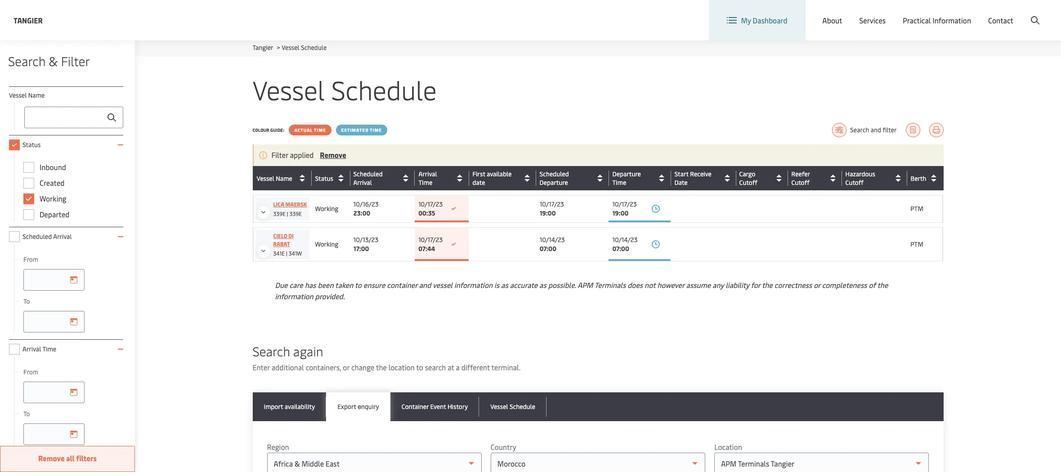 Task type: locate. For each thing, give the bounding box(es) containing it.
0 horizontal spatial the
[[376, 362, 387, 372]]

vessel name for 2nd arrival time button from the bottom
[[257, 174, 292, 182]]

00:35
[[419, 209, 435, 217]]

1 horizontal spatial 10/14/23
[[613, 235, 638, 244]]

10/14/23 07:00 up does
[[613, 235, 638, 253]]

1 horizontal spatial 07:00
[[613, 244, 629, 253]]

2 from from the top
[[23, 368, 38, 376]]

or left change on the left bottom of the page
[[343, 362, 350, 372]]

07:44
[[419, 244, 435, 253]]

ptm
[[911, 204, 924, 213], [911, 240, 924, 248]]

available for 2nd arrival time button from the bottom
[[487, 170, 512, 178]]

reefer for 2nd arrival time button from the bottom
[[792, 170, 810, 178]]

information
[[933, 15, 971, 25]]

0 vertical spatial search
[[8, 52, 46, 69]]

| inside cielo di rabat 341e | 341w
[[286, 250, 287, 257]]

1 vertical spatial remove
[[38, 453, 65, 463]]

the inside search again enter additional containers, or change the location to search at a different terminal.
[[376, 362, 387, 372]]

0 horizontal spatial as
[[501, 280, 508, 290]]

1 vertical spatial tangier link
[[253, 43, 273, 52]]

about button
[[823, 0, 843, 40]]

di
[[289, 232, 294, 239]]

10/14/23 07:00 up possible.
[[540, 235, 565, 253]]

berth
[[911, 174, 927, 182], [911, 174, 927, 182]]

and left "vessel"
[[419, 280, 431, 290]]

0 horizontal spatial to
[[355, 280, 362, 290]]

1 horizontal spatial and
[[871, 126, 881, 134]]

To text field
[[23, 311, 85, 333], [23, 423, 85, 445]]

1 vertical spatial to
[[23, 409, 30, 418]]

0 horizontal spatial remove
[[38, 453, 65, 463]]

to left search in the left bottom of the page
[[416, 362, 423, 372]]

working for created
[[40, 193, 66, 203]]

or right correctness
[[814, 280, 821, 290]]

estimated time
[[341, 127, 382, 133]]

1 horizontal spatial location
[[831, 8, 859, 18]]

1 vertical spatial tangier
[[253, 43, 273, 52]]

tangier for tangier
[[13, 15, 43, 25]]

arrival
[[419, 170, 437, 178], [419, 174, 437, 182], [353, 178, 372, 187], [354, 178, 372, 187], [53, 232, 72, 241], [22, 345, 41, 353]]

search inside button
[[850, 126, 869, 134]]

search left & on the top
[[8, 52, 46, 69]]

reefer cutoff
[[792, 170, 810, 187], [792, 170, 810, 187]]

container
[[387, 280, 417, 290]]

| right 341e at the bottom of page
[[286, 250, 287, 257]]

1 339e from the left
[[273, 210, 286, 217]]

practical information button
[[903, 0, 971, 40]]

0 horizontal spatial search
[[8, 52, 46, 69]]

0 vertical spatial from
[[23, 255, 38, 264]]

to
[[23, 297, 30, 306], [23, 409, 30, 418]]

None checkbox
[[9, 139, 20, 150], [9, 231, 20, 242], [9, 344, 20, 355], [9, 139, 20, 150], [9, 231, 20, 242], [9, 344, 20, 355]]

and left filter
[[871, 126, 881, 134]]

2 10/17/23 19:00 from the left
[[613, 200, 637, 217]]

2 07:00 from the left
[[613, 244, 629, 253]]

1 horizontal spatial tangier
[[253, 43, 273, 52]]

0 vertical spatial tangier
[[13, 15, 43, 25]]

working right maersk
[[315, 204, 339, 213]]

ptm for 10/14/23
[[911, 240, 924, 248]]

from for scheduled
[[23, 255, 38, 264]]

2 to text field from the top
[[23, 423, 85, 445]]

2 horizontal spatial schedule
[[510, 402, 536, 411]]

| inside lica maersk 339e | 339e
[[287, 210, 288, 217]]

created
[[40, 178, 65, 188]]

0 horizontal spatial 07:00
[[540, 244, 557, 253]]

cargo for first arrival time button from the bottom
[[740, 170, 756, 178]]

vessel
[[282, 43, 300, 52], [253, 72, 325, 107], [9, 91, 27, 99], [257, 174, 274, 182], [257, 174, 274, 182], [491, 402, 508, 411]]

different
[[462, 362, 490, 372]]

cielo
[[273, 232, 287, 239]]

global menu
[[888, 8, 929, 18]]

time right 'actual'
[[314, 127, 326, 133]]

search up enter
[[253, 342, 290, 360]]

1 vertical spatial working
[[315, 204, 339, 213]]

0 vertical spatial to
[[23, 297, 30, 306]]

search & filter
[[8, 52, 90, 69]]

location
[[389, 362, 415, 372]]

due
[[275, 280, 288, 290]]

arrival time
[[419, 170, 437, 187], [419, 174, 452, 182], [22, 345, 56, 353]]

1 to from the top
[[23, 297, 30, 306]]

1 horizontal spatial schedule
[[331, 72, 437, 107]]

vessel schedule button
[[479, 392, 547, 421]]

1 horizontal spatial or
[[814, 280, 821, 290]]

07:00 up terminals at the bottom of page
[[613, 244, 629, 253]]

to down from text field
[[23, 409, 30, 418]]

2 arrival time button from the top
[[419, 171, 467, 185]]

however
[[658, 280, 685, 290]]

1 horizontal spatial 10/14/23 07:00
[[613, 235, 638, 253]]

1 horizontal spatial 19:00
[[613, 209, 629, 217]]

0 horizontal spatial 19:00
[[540, 209, 556, 217]]

1 to text field from the top
[[23, 311, 85, 333]]

cargo
[[739, 170, 756, 178], [740, 170, 756, 178]]

the right of
[[878, 280, 888, 290]]

0 horizontal spatial 10/17/23 19:00
[[540, 200, 564, 217]]

name
[[28, 91, 45, 99], [276, 174, 292, 182], [276, 174, 292, 182]]

0 horizontal spatial vessel schedule
[[253, 72, 437, 107]]

search left filter
[[850, 126, 869, 134]]

remove right applied
[[320, 150, 346, 160]]

0 vertical spatial working
[[40, 193, 66, 203]]

tangier
[[13, 15, 43, 25], [253, 43, 273, 52]]

date
[[675, 178, 688, 187], [675, 178, 688, 187]]

rabat
[[273, 240, 290, 247]]

1 horizontal spatial time
[[370, 127, 382, 133]]

0 vertical spatial to
[[355, 280, 362, 290]]

| down maersk
[[287, 210, 288, 217]]

practical
[[903, 15, 931, 25]]

information down care
[[275, 291, 313, 301]]

to inside search again enter additional containers, or change the location to search at a different terminal.
[[416, 362, 423, 372]]

2 to from the top
[[23, 409, 30, 418]]

19:00
[[540, 209, 556, 217], [613, 209, 629, 217]]

1 vertical spatial ptm
[[911, 240, 924, 248]]

2 339e from the left
[[290, 210, 302, 217]]

time for estimated time
[[370, 127, 382, 133]]

1 10/14/23 07:00 from the left
[[540, 235, 565, 253]]

guide:
[[270, 127, 284, 133]]

0 horizontal spatial information
[[275, 291, 313, 301]]

1 from from the top
[[23, 255, 38, 264]]

to right taken
[[355, 280, 362, 290]]

0 horizontal spatial and
[[419, 280, 431, 290]]

start receive date button
[[675, 170, 734, 187], [675, 170, 734, 187]]

search
[[8, 52, 46, 69], [850, 126, 869, 134], [253, 342, 290, 360]]

cargo cutoff button
[[739, 170, 786, 187], [740, 170, 786, 187]]

information left the is
[[454, 280, 493, 290]]

2 vertical spatial working
[[315, 240, 339, 248]]

accurate
[[510, 280, 538, 290]]

departed
[[40, 209, 69, 219]]

departure time
[[613, 170, 641, 187], [613, 170, 641, 187]]

2 as from the left
[[540, 280, 547, 290]]

0 horizontal spatial time
[[314, 127, 326, 133]]

1 10/14/23 from the left
[[540, 235, 565, 244]]

1 vertical spatial |
[[286, 250, 287, 257]]

1 arrival time button from the top
[[419, 170, 467, 187]]

0 vertical spatial tangier link
[[13, 15, 43, 26]]

remove left the all
[[38, 453, 65, 463]]

to down from text box
[[23, 297, 30, 306]]

1 horizontal spatial information
[[454, 280, 493, 290]]

time right estimated
[[370, 127, 382, 133]]

tangier link
[[13, 15, 43, 26], [253, 43, 273, 52]]

first
[[473, 170, 485, 178], [473, 170, 485, 178]]

2 horizontal spatial search
[[850, 126, 869, 134]]

1 horizontal spatial the
[[762, 280, 773, 290]]

0 horizontal spatial 10/14/23 07:00
[[540, 235, 565, 253]]

filter left applied
[[272, 150, 288, 160]]

1 vertical spatial search
[[850, 126, 869, 134]]

hazardous cutoff
[[846, 170, 875, 187], [846, 170, 876, 187]]

0 vertical spatial location
[[831, 8, 859, 18]]

or inside search again enter additional containers, or change the location to search at a different terminal.
[[343, 362, 350, 372]]

time
[[438, 174, 452, 182], [419, 178, 433, 187], [613, 178, 626, 187], [613, 178, 627, 187], [42, 345, 56, 353]]

2 time from the left
[[370, 127, 382, 133]]

filter applied remove
[[272, 150, 346, 160]]

to text field up remove all filters on the bottom left of the page
[[23, 423, 85, 445]]

to inside the due care has been taken to ensure container and vessel information is as accurate as possible. apm terminals does not however assume any liability for the correctness or completeness of the information provided.
[[355, 280, 362, 290]]

2 vertical spatial search
[[253, 342, 290, 360]]

or
[[814, 280, 821, 290], [343, 362, 350, 372]]

to for scheduled arrival
[[23, 297, 30, 306]]

filter right & on the top
[[61, 52, 90, 69]]

1 horizontal spatial search
[[253, 342, 290, 360]]

1 horizontal spatial 10/17/23 19:00
[[613, 200, 637, 217]]

colour
[[253, 127, 269, 133]]

inbound
[[40, 162, 66, 172]]

0 horizontal spatial filter
[[61, 52, 90, 69]]

information
[[454, 280, 493, 290], [275, 291, 313, 301]]

0 horizontal spatial 10/14/23
[[540, 235, 565, 244]]

arrival time button
[[419, 170, 467, 187], [419, 171, 467, 185]]

receive
[[690, 170, 712, 178], [690, 170, 712, 178]]

1 vertical spatial or
[[343, 362, 350, 372]]

1 time from the left
[[314, 127, 326, 133]]

1 vertical spatial filter
[[272, 150, 288, 160]]

and inside the due care has been taken to ensure container and vessel information is as accurate as possible. apm terminals does not however assume any liability for the correctness or completeness of the information provided.
[[419, 280, 431, 290]]

0 horizontal spatial or
[[343, 362, 350, 372]]

From text field
[[23, 382, 85, 403]]

containers,
[[306, 362, 341, 372]]

again
[[293, 342, 323, 360]]

or inside the due care has been taken to ensure container and vessel information is as accurate as possible. apm terminals does not however assume any liability for the correctness or completeness of the information provided.
[[814, 280, 821, 290]]

hazardous cutoff button
[[846, 170, 905, 187], [846, 170, 905, 187]]

from up from text field
[[23, 368, 38, 376]]

remove inside button
[[38, 453, 65, 463]]

1 vertical spatial from
[[23, 368, 38, 376]]

1 vertical spatial to text field
[[23, 423, 85, 445]]

working
[[40, 193, 66, 203], [315, 204, 339, 213], [315, 240, 339, 248]]

339e down lica
[[273, 210, 286, 217]]

vessel inside button
[[491, 402, 508, 411]]

1 ptm from the top
[[911, 204, 924, 213]]

to text field for arrival
[[23, 311, 85, 333]]

2 ptm from the top
[[911, 240, 924, 248]]

1 horizontal spatial 339e
[[290, 210, 302, 217]]

time
[[314, 127, 326, 133], [370, 127, 382, 133]]

339e down maersk
[[290, 210, 302, 217]]

0 vertical spatial |
[[287, 210, 288, 217]]

the right for
[[762, 280, 773, 290]]

remove
[[320, 150, 346, 160], [38, 453, 65, 463]]

1 vertical spatial to
[[416, 362, 423, 372]]

start for 2nd arrival time button from the bottom
[[675, 170, 689, 178]]

and inside button
[[871, 126, 881, 134]]

cargo cutoff
[[739, 170, 758, 187], [740, 170, 758, 187]]

status
[[22, 140, 41, 149], [315, 174, 333, 182], [315, 174, 333, 182]]

vessel schedule down terminal.
[[491, 402, 536, 411]]

1 horizontal spatial vessel schedule
[[491, 402, 536, 411]]

1 07:00 from the left
[[540, 244, 557, 253]]

0 vertical spatial or
[[814, 280, 821, 290]]

vessel schedule up estimated
[[253, 72, 437, 107]]

as
[[501, 280, 508, 290], [540, 280, 547, 290]]

0 horizontal spatial 339e
[[273, 210, 286, 217]]

schedule inside button
[[510, 402, 536, 411]]

2 vertical spatial schedule
[[510, 402, 536, 411]]

available for first arrival time button from the bottom
[[487, 170, 512, 178]]

10/14/23
[[540, 235, 565, 244], [613, 235, 638, 244]]

as right accurate
[[540, 280, 547, 290]]

0 horizontal spatial schedule
[[301, 43, 327, 52]]

1 horizontal spatial tangier link
[[253, 43, 273, 52]]

0 horizontal spatial tangier
[[13, 15, 43, 25]]

services button
[[860, 0, 886, 40]]

1 vertical spatial schedule
[[331, 72, 437, 107]]

working down created
[[40, 193, 66, 203]]

switch location
[[808, 8, 859, 18]]

tab list
[[253, 392, 944, 421]]

1 horizontal spatial to
[[416, 362, 423, 372]]

scheduled departure for 2nd arrival time button from the bottom
[[540, 170, 569, 187]]

first available date button
[[473, 170, 534, 187], [473, 170, 534, 187]]

working left 17:00
[[315, 240, 339, 248]]

/
[[991, 8, 994, 18]]

0 vertical spatial ptm
[[911, 204, 924, 213]]

from up from text box
[[23, 255, 38, 264]]

0 vertical spatial and
[[871, 126, 881, 134]]

1 vertical spatial and
[[419, 280, 431, 290]]

departure
[[613, 170, 641, 178], [613, 170, 641, 178], [540, 178, 568, 187], [540, 178, 568, 187]]

to
[[355, 280, 362, 290], [416, 362, 423, 372]]

liability
[[726, 280, 749, 290]]

None text field
[[24, 107, 123, 128]]

0 vertical spatial remove
[[320, 150, 346, 160]]

0 vertical spatial filter
[[61, 52, 90, 69]]

scheduled
[[353, 170, 383, 178], [354, 170, 383, 178], [540, 170, 569, 178], [540, 170, 569, 178], [22, 232, 52, 241]]

07:00 up possible.
[[540, 244, 557, 253]]

2 horizontal spatial the
[[878, 280, 888, 290]]

at
[[448, 362, 454, 372]]

the right change on the left bottom of the page
[[376, 362, 387, 372]]

0 vertical spatial to text field
[[23, 311, 85, 333]]

as right the is
[[501, 280, 508, 290]]

working for working
[[315, 240, 339, 248]]

to text field down from text box
[[23, 311, 85, 333]]

0 vertical spatial vessel schedule
[[253, 72, 437, 107]]

1 horizontal spatial as
[[540, 280, 547, 290]]

0 horizontal spatial location
[[715, 442, 742, 452]]

339e
[[273, 210, 286, 217], [290, 210, 302, 217]]

1 vertical spatial vessel schedule
[[491, 402, 536, 411]]



Task type: describe. For each thing, give the bounding box(es) containing it.
search inside search again enter additional containers, or change the location to search at a different terminal.
[[253, 342, 290, 360]]

due care has been taken to ensure container and vessel information is as accurate as possible. apm terminals does not however assume any liability for the correctness or completeness of the information provided.
[[275, 280, 888, 301]]

0 vertical spatial information
[[454, 280, 493, 290]]

contact
[[989, 15, 1014, 25]]

vessel
[[433, 280, 453, 290]]

import availability button
[[253, 392, 326, 421]]

maersk
[[286, 201, 307, 208]]

my dashboard button
[[727, 0, 788, 40]]

all
[[66, 453, 75, 463]]

create
[[995, 8, 1016, 18]]

services
[[860, 15, 886, 25]]

remove all filters button
[[0, 446, 135, 472]]

care
[[289, 280, 303, 290]]

search and filter button
[[832, 123, 897, 137]]

10/17/23 07:44
[[419, 235, 443, 253]]

1 10/17/23 19:00 from the left
[[540, 200, 564, 217]]

of
[[869, 280, 876, 290]]

0 horizontal spatial tangier link
[[13, 15, 43, 26]]

0 vertical spatial schedule
[[301, 43, 327, 52]]

enter
[[253, 362, 270, 372]]

dashboard
[[753, 15, 788, 25]]

for
[[751, 280, 761, 290]]

container event history
[[402, 402, 468, 411]]

2 10/14/23 from the left
[[613, 235, 638, 244]]

Created checkbox
[[23, 178, 34, 189]]

10/16/23 23:00
[[354, 200, 379, 217]]

23:00
[[354, 209, 371, 217]]

menu
[[910, 8, 929, 18]]

to text field for time
[[23, 423, 85, 445]]

1 19:00 from the left
[[540, 209, 556, 217]]

my
[[741, 15, 751, 25]]

341w
[[289, 250, 302, 257]]

2 19:00 from the left
[[613, 209, 629, 217]]

completeness
[[822, 280, 867, 290]]

lica maersk 339e | 339e
[[273, 201, 307, 217]]

has
[[305, 280, 316, 290]]

search for search and filter
[[850, 126, 869, 134]]

search for search & filter
[[8, 52, 46, 69]]

additional
[[272, 362, 304, 372]]

taken
[[335, 280, 353, 290]]

remove button
[[320, 150, 346, 160]]

vessel name for first arrival time button from the bottom
[[257, 174, 292, 182]]

switch
[[808, 8, 830, 18]]

export еnquiry button
[[326, 392, 390, 421]]

10/16/23
[[354, 200, 379, 208]]

contact button
[[989, 0, 1014, 40]]

terminal.
[[492, 362, 521, 372]]

ptm for 10/17/23
[[911, 204, 924, 213]]

a
[[456, 362, 460, 372]]

17:00
[[354, 244, 369, 253]]

cielo di rabat 341e | 341w
[[273, 232, 302, 257]]

does
[[628, 280, 643, 290]]

from for arrival
[[23, 368, 38, 376]]

vessel schedule inside button
[[491, 402, 536, 411]]

reefer for first arrival time button from the bottom
[[792, 170, 810, 178]]

to for arrival time
[[23, 409, 30, 418]]

1 horizontal spatial remove
[[320, 150, 346, 160]]

apm
[[578, 280, 593, 290]]

еnquiry
[[358, 402, 379, 411]]

tangier for tangier > vessel schedule
[[253, 43, 273, 52]]

Inbound checkbox
[[23, 162, 34, 173]]

region
[[267, 442, 289, 452]]

ensure
[[364, 280, 385, 290]]

availability
[[285, 402, 315, 411]]

10/17/23 00:35
[[419, 200, 443, 217]]

Working checkbox
[[23, 193, 34, 204]]

cargo for 2nd arrival time button from the bottom
[[739, 170, 756, 178]]

2 10/14/23 07:00 from the left
[[613, 235, 638, 253]]

start for first arrival time button from the bottom
[[675, 170, 689, 178]]

Departed checkbox
[[23, 209, 34, 220]]

container
[[402, 402, 429, 411]]

applied
[[290, 150, 314, 160]]

1 vertical spatial location
[[715, 442, 742, 452]]

provided.
[[315, 291, 345, 301]]

filter
[[883, 126, 897, 134]]

1 as from the left
[[501, 280, 508, 290]]

1 vertical spatial information
[[275, 291, 313, 301]]

global menu button
[[868, 0, 938, 27]]

terminals
[[595, 280, 626, 290]]

reefer cutoff button for first arrival time button from the bottom
[[792, 170, 840, 187]]

actual time
[[294, 127, 326, 133]]

1 receive from the left
[[690, 170, 712, 178]]

colour guide:
[[253, 127, 284, 133]]

1 horizontal spatial filter
[[272, 150, 288, 160]]

global
[[888, 8, 909, 18]]

tangier > vessel schedule
[[253, 43, 327, 52]]

any
[[713, 280, 724, 290]]

time for actual time
[[314, 127, 326, 133]]

not
[[645, 280, 656, 290]]

&
[[49, 52, 58, 69]]

container event history button
[[390, 392, 479, 421]]

2 receive from the left
[[690, 170, 712, 178]]

been
[[318, 280, 334, 290]]

assume
[[686, 280, 711, 290]]

login
[[972, 8, 989, 18]]

10/13/23 17:00
[[354, 235, 379, 253]]

search
[[425, 362, 446, 372]]

account
[[1018, 8, 1044, 18]]

practical information
[[903, 15, 971, 25]]

tab list containing import availability
[[253, 392, 944, 421]]

login / create account
[[972, 8, 1044, 18]]

switch location button
[[794, 8, 859, 18]]

import
[[264, 402, 283, 411]]

reefer cutoff button for 2nd arrival time button from the bottom
[[792, 170, 840, 187]]

From text field
[[23, 269, 85, 291]]

is
[[494, 280, 499, 290]]

export
[[338, 402, 356, 411]]

scheduled departure for first arrival time button from the bottom
[[540, 170, 569, 187]]

possible.
[[548, 280, 576, 290]]

correctness
[[775, 280, 812, 290]]

my dashboard
[[741, 15, 788, 25]]

remove all filters
[[38, 453, 97, 463]]

10/13/23
[[354, 235, 379, 244]]

estimated
[[341, 127, 369, 133]]

history
[[448, 402, 468, 411]]



Task type: vqa. For each thing, say whether or not it's contained in the screenshot.
the apm in the APM Terminals offers a number of tools to help you monitor the status of your import containers. To use these services you'll need an
no



